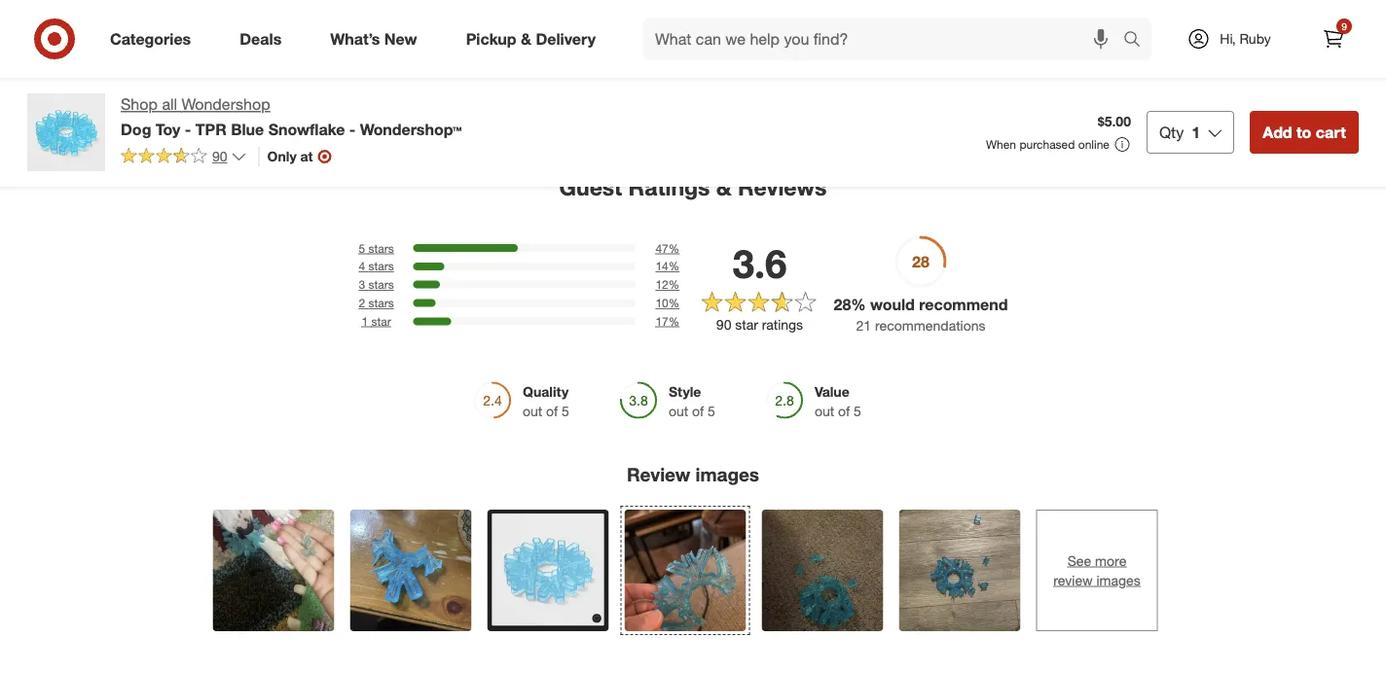 Task type: vqa. For each thing, say whether or not it's contained in the screenshot.


Task type: locate. For each thing, give the bounding box(es) containing it.
0 vertical spatial images
[[696, 464, 760, 487]]

review
[[1054, 573, 1093, 590]]

ratings
[[629, 174, 710, 201]]

2
[[359, 296, 365, 311]]

% for 14
[[669, 260, 680, 274]]

1 vertical spatial &
[[717, 174, 732, 201]]

2 - from the left
[[349, 120, 356, 139]]

0 vertical spatial 1
[[1192, 123, 1201, 142]]

2 out from the left
[[669, 403, 689, 420]]

of down quality
[[546, 403, 558, 420]]

delivery
[[536, 29, 596, 48]]

5 inside quality out of 5
[[562, 403, 570, 420]]

stars up '1 star'
[[369, 296, 394, 311]]

5 for value out of 5
[[854, 403, 862, 420]]

3 of from the left
[[839, 403, 850, 420]]

4 stars from the top
[[369, 296, 394, 311]]

90
[[212, 148, 227, 165], [717, 317, 732, 334]]

star for 90
[[736, 317, 759, 334]]

90 for 90
[[212, 148, 227, 165]]

% up 21 at right
[[851, 296, 866, 315]]

% for 28
[[851, 296, 866, 315]]

1
[[1192, 123, 1201, 142], [362, 315, 368, 329]]

of inside style out of 5
[[692, 403, 704, 420]]

& right ratings at the top of the page
[[717, 174, 732, 201]]

90 star ratings
[[717, 317, 803, 334]]

0 horizontal spatial of
[[546, 403, 558, 420]]

of inside quality out of 5
[[546, 403, 558, 420]]

stars up the 4 stars
[[369, 241, 394, 256]]

0 horizontal spatial 90
[[212, 148, 227, 165]]

1 star
[[362, 315, 391, 329]]

see more review images button
[[1037, 511, 1158, 633]]

- right toy
[[185, 120, 191, 139]]

what's
[[330, 29, 380, 48]]

% up 17 %
[[669, 296, 680, 311]]

14 %
[[656, 260, 680, 274]]

0 horizontal spatial -
[[185, 120, 191, 139]]

image of dog toy - tpr blue snowflake - wondershop™ image
[[27, 93, 105, 171]]

hi, ruby
[[1220, 30, 1271, 47]]

5 down 21 at right
[[854, 403, 862, 420]]

4
[[359, 260, 365, 274]]

& right the pickup
[[521, 29, 532, 48]]

shop all wondershop dog toy - tpr blue snowflake - wondershop™
[[121, 95, 462, 139]]

stars for 5 stars
[[369, 241, 394, 256]]

1 horizontal spatial 1
[[1192, 123, 1201, 142]]

0 vertical spatial 90
[[212, 148, 227, 165]]

2 stars from the top
[[369, 260, 394, 274]]

1 of from the left
[[546, 403, 558, 420]]

out down 'style'
[[669, 403, 689, 420]]

5 up 4
[[359, 241, 365, 256]]

1 vertical spatial images
[[1097, 573, 1141, 590]]

1 stars from the top
[[369, 241, 394, 256]]

out for style out of 5
[[669, 403, 689, 420]]

5 sponsored link from the left
[[1231, 0, 1387, 37]]

% inside 28 % would recommend 21 recommendations
[[851, 296, 866, 315]]

of down 'style'
[[692, 403, 704, 420]]

21
[[856, 317, 872, 334]]

- right snowflake
[[349, 120, 356, 139]]

shop
[[121, 95, 158, 114]]

out
[[523, 403, 543, 420], [669, 403, 689, 420], [815, 403, 835, 420]]

stars up 2 stars
[[369, 278, 394, 293]]

out inside quality out of 5
[[523, 403, 543, 420]]

3 out from the left
[[815, 403, 835, 420]]

deals link
[[223, 18, 306, 60]]

out down value
[[815, 403, 835, 420]]

pickup & delivery link
[[450, 18, 620, 60]]

deals
[[240, 29, 282, 48]]

% down 14 %
[[669, 278, 680, 293]]

out down quality
[[523, 403, 543, 420]]

cart
[[1316, 123, 1347, 142]]

90 right 17 %
[[717, 317, 732, 334]]

0 horizontal spatial out
[[523, 403, 543, 420]]

-
[[185, 120, 191, 139], [349, 120, 356, 139]]

2 horizontal spatial of
[[839, 403, 850, 420]]

% down the 47 %
[[669, 260, 680, 274]]

style
[[669, 384, 702, 401]]

star down 2 stars
[[371, 315, 391, 329]]

out inside style out of 5
[[669, 403, 689, 420]]

1 down 2
[[362, 315, 368, 329]]

1 horizontal spatial images
[[1097, 573, 1141, 590]]

stars
[[369, 241, 394, 256], [369, 260, 394, 274], [369, 278, 394, 293], [369, 296, 394, 311]]

2 horizontal spatial out
[[815, 403, 835, 420]]

out inside value out of 5
[[815, 403, 835, 420]]

more
[[1096, 553, 1127, 570]]

3
[[359, 278, 365, 293]]

5 for quality out of 5
[[562, 403, 570, 420]]

star
[[371, 315, 391, 329], [736, 317, 759, 334]]

5 down quality
[[562, 403, 570, 420]]

1 horizontal spatial of
[[692, 403, 704, 420]]

5
[[359, 241, 365, 256], [562, 403, 570, 420], [708, 403, 716, 420], [854, 403, 862, 420]]

0 vertical spatial &
[[521, 29, 532, 48]]

guest
[[560, 174, 622, 201]]

1 horizontal spatial star
[[736, 317, 759, 334]]

only at
[[267, 148, 313, 165]]

% down '10 %' at the left top of the page
[[669, 315, 680, 329]]

47 %
[[656, 241, 680, 256]]

of
[[546, 403, 558, 420], [692, 403, 704, 420], [839, 403, 850, 420]]

%
[[669, 241, 680, 256], [669, 260, 680, 274], [669, 278, 680, 293], [851, 296, 866, 315], [669, 296, 680, 311], [669, 315, 680, 329]]

toy
[[156, 120, 180, 139]]

17
[[656, 315, 669, 329]]

of inside value out of 5
[[839, 403, 850, 420]]

5 up review images on the bottom
[[708, 403, 716, 420]]

10 %
[[656, 296, 680, 311]]

ruby
[[1240, 30, 1271, 47]]

5 inside value out of 5
[[854, 403, 862, 420]]

search button
[[1115, 18, 1162, 64]]

stars up 3 stars
[[369, 260, 394, 274]]

&
[[521, 29, 532, 48], [717, 174, 732, 201]]

1 vertical spatial 90
[[717, 317, 732, 334]]

1 horizontal spatial 90
[[717, 317, 732, 334]]

5 inside style out of 5
[[708, 403, 716, 420]]

17 %
[[656, 315, 680, 329]]

14
[[656, 260, 669, 274]]

images right the review
[[696, 464, 760, 487]]

of down value
[[839, 403, 850, 420]]

dog
[[121, 120, 151, 139]]

what's new link
[[314, 18, 442, 60]]

% for 10
[[669, 296, 680, 311]]

new
[[385, 29, 417, 48]]

0 horizontal spatial images
[[696, 464, 760, 487]]

stars for 4 stars
[[369, 260, 394, 274]]

sponsored link
[[39, 0, 199, 37], [436, 0, 596, 37], [635, 0, 795, 37], [834, 0, 993, 37], [1231, 0, 1387, 37]]

1 right the 'qty'
[[1192, 123, 1201, 142]]

1 horizontal spatial out
[[669, 403, 689, 420]]

2 sponsored link from the left
[[436, 0, 596, 37]]

when purchased online
[[986, 137, 1110, 152]]

1 out from the left
[[523, 403, 543, 420]]

snowflake
[[268, 120, 345, 139]]

1 horizontal spatial &
[[717, 174, 732, 201]]

out for quality out of 5
[[523, 403, 543, 420]]

review
[[627, 464, 691, 487]]

online
[[1079, 137, 1110, 152]]

3 stars from the top
[[369, 278, 394, 293]]

90 down tpr
[[212, 148, 227, 165]]

sponsored
[[39, 23, 97, 37], [436, 23, 494, 37], [635, 23, 693, 37], [834, 23, 891, 37], [1231, 23, 1289, 37]]

% up 14 %
[[669, 241, 680, 256]]

1 horizontal spatial -
[[349, 120, 356, 139]]

2 of from the left
[[692, 403, 704, 420]]

1 - from the left
[[185, 120, 191, 139]]

28
[[834, 296, 851, 315]]

star left ratings
[[736, 317, 759, 334]]

qty 1
[[1160, 123, 1201, 142]]

of for style
[[692, 403, 704, 420]]

images
[[696, 464, 760, 487], [1097, 573, 1141, 590]]

% for 17
[[669, 315, 680, 329]]

images down more
[[1097, 573, 1141, 590]]

1 vertical spatial 1
[[362, 315, 368, 329]]

5 stars
[[359, 241, 394, 256]]

guest ratings & reviews
[[560, 174, 827, 201]]

0 horizontal spatial star
[[371, 315, 391, 329]]

only
[[267, 148, 297, 165]]



Task type: describe. For each thing, give the bounding box(es) containing it.
3.6
[[733, 241, 787, 288]]

purchased
[[1020, 137, 1076, 152]]

see more review images
[[1054, 553, 1141, 590]]

4 sponsored from the left
[[834, 23, 891, 37]]

quality
[[523, 384, 569, 401]]

guest review image 1 of 7, zoom in image
[[213, 511, 334, 633]]

at
[[300, 148, 313, 165]]

when
[[986, 137, 1017, 152]]

reviews
[[738, 174, 827, 201]]

1 sponsored link from the left
[[39, 0, 199, 37]]

0 horizontal spatial 1
[[362, 315, 368, 329]]

pickup & delivery
[[466, 29, 596, 48]]

star for 1
[[371, 315, 391, 329]]

recommendations
[[875, 317, 986, 334]]

wondershop
[[182, 95, 270, 114]]

3 sponsored link from the left
[[635, 0, 795, 37]]

tpr
[[195, 120, 227, 139]]

value
[[815, 384, 850, 401]]

What can we help you find? suggestions appear below search field
[[644, 18, 1129, 60]]

stars for 3 stars
[[369, 278, 394, 293]]

qty
[[1160, 123, 1184, 142]]

what's new
[[330, 29, 417, 48]]

stars for 2 stars
[[369, 296, 394, 311]]

wondershop™
[[360, 120, 462, 139]]

review images
[[627, 464, 760, 487]]

add to cart button
[[1251, 111, 1359, 154]]

0 horizontal spatial &
[[521, 29, 532, 48]]

recommend
[[919, 296, 1008, 315]]

4 sponsored link from the left
[[834, 0, 993, 37]]

% for 12
[[669, 278, 680, 293]]

% for 47
[[669, 241, 680, 256]]

value out of 5
[[815, 384, 862, 420]]

add
[[1263, 123, 1293, 142]]

guest review image 5 of 7, zoom in image
[[762, 511, 884, 633]]

of for quality
[[546, 403, 558, 420]]

90 link
[[121, 147, 247, 169]]

would
[[871, 296, 915, 315]]

2 sponsored from the left
[[436, 23, 494, 37]]

47
[[656, 241, 669, 256]]

search
[[1115, 31, 1162, 50]]

guest review image 6 of 7, zoom in image
[[899, 511, 1021, 633]]

12
[[656, 278, 669, 293]]

images inside see more review images
[[1097, 573, 1141, 590]]

2 stars
[[359, 296, 394, 311]]

90 for 90 star ratings
[[717, 317, 732, 334]]

9 link
[[1313, 18, 1356, 60]]

to
[[1297, 123, 1312, 142]]

style out of 5
[[669, 384, 716, 420]]

all
[[162, 95, 177, 114]]

5 for style out of 5
[[708, 403, 716, 420]]

add to cart
[[1263, 123, 1347, 142]]

hi,
[[1220, 30, 1236, 47]]

guest review image 4 of 7, zoom in image
[[625, 511, 746, 633]]

guest review image 2 of 7, zoom in image
[[350, 511, 472, 633]]

5 sponsored from the left
[[1231, 23, 1289, 37]]

1 sponsored from the left
[[39, 23, 97, 37]]

ratings
[[762, 317, 803, 334]]

categories
[[110, 29, 191, 48]]

3 stars
[[359, 278, 394, 293]]

4 stars
[[359, 260, 394, 274]]

quality out of 5
[[523, 384, 570, 420]]

28 % would recommend 21 recommendations
[[834, 296, 1008, 334]]

3 sponsored from the left
[[635, 23, 693, 37]]

10
[[656, 296, 669, 311]]

12 %
[[656, 278, 680, 293]]

guest review image 3 of 7, zoom in image
[[487, 511, 609, 633]]

categories link
[[93, 18, 215, 60]]

pickup
[[466, 29, 517, 48]]

of for value
[[839, 403, 850, 420]]

out for value out of 5
[[815, 403, 835, 420]]

blue
[[231, 120, 264, 139]]

9
[[1342, 20, 1348, 32]]

$5.00
[[1098, 113, 1131, 130]]

see
[[1068, 553, 1092, 570]]



